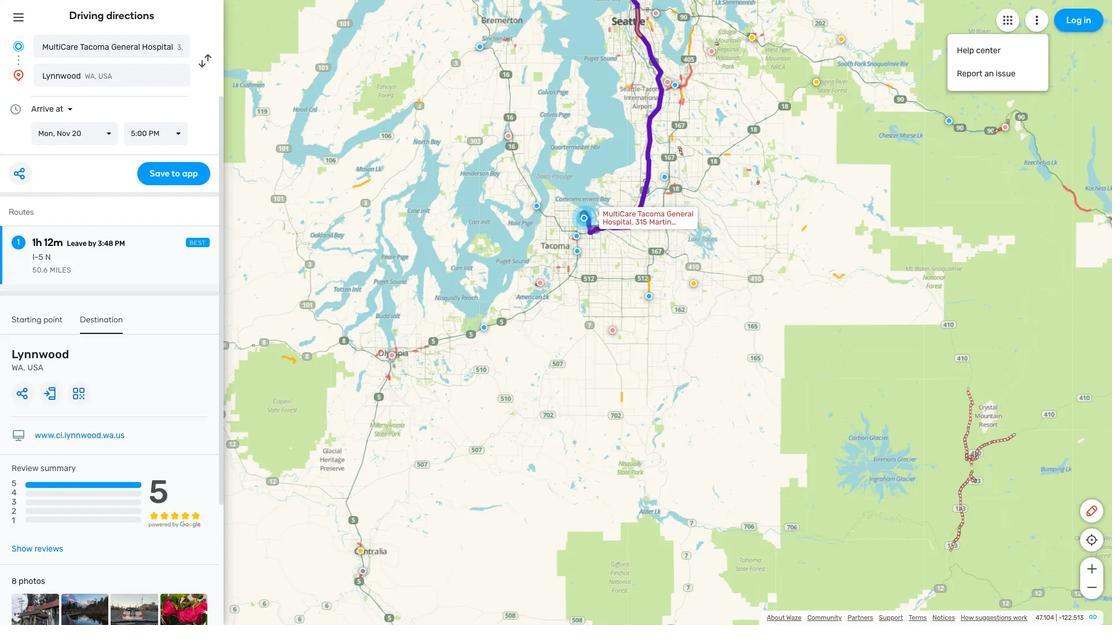Task type: locate. For each thing, give the bounding box(es) containing it.
computer image
[[12, 430, 26, 443]]

1 left 1h
[[17, 238, 20, 248]]

wa,
[[85, 72, 97, 81], [12, 363, 25, 373]]

pencil image
[[1086, 505, 1100, 519]]

pm right 3:48
[[115, 240, 125, 248]]

wa, down the starting point button in the bottom left of the page
[[12, 363, 25, 373]]

2 horizontal spatial 5
[[149, 474, 169, 512]]

1 down 3
[[12, 517, 15, 527]]

1 horizontal spatial 1
[[17, 238, 20, 248]]

8
[[12, 577, 17, 587]]

police image
[[672, 82, 679, 89], [946, 118, 953, 125], [574, 248, 581, 255], [646, 293, 653, 300]]

lynnwood down multicare at the left top
[[42, 71, 81, 81]]

review summary
[[12, 464, 76, 474]]

2 vertical spatial hazard image
[[691, 280, 698, 287]]

5:00 pm list box
[[124, 122, 188, 145]]

1 horizontal spatial usa
[[98, 72, 112, 81]]

12m
[[44, 236, 63, 249]]

destination
[[80, 315, 123, 325]]

1 vertical spatial lynnwood wa, usa
[[12, 348, 69, 373]]

leave
[[67, 240, 87, 248]]

pm inside list box
[[149, 129, 160, 138]]

about waze link
[[767, 615, 802, 623]]

5:00 pm
[[131, 129, 160, 138]]

3
[[12, 498, 16, 508]]

pm
[[149, 129, 160, 138], [115, 240, 125, 248]]

starting point
[[12, 315, 63, 325]]

lynnwood wa, usa down multicare at the left top
[[42, 71, 112, 81]]

destination button
[[80, 315, 123, 334]]

police image
[[477, 43, 484, 50], [662, 174, 669, 181], [534, 203, 541, 210], [574, 233, 581, 240], [481, 324, 488, 331]]

lynnwood
[[42, 71, 81, 81], [12, 348, 69, 362]]

www.ci.lynnwood.wa.us link
[[35, 431, 125, 441]]

hospital
[[142, 42, 173, 52]]

1 horizontal spatial road closed image
[[610, 327, 616, 334]]

5 inside 5 4 3 2 1
[[12, 479, 16, 489]]

support link
[[880, 615, 904, 623]]

1 vertical spatial pm
[[115, 240, 125, 248]]

usa down the starting point button in the bottom left of the page
[[27, 363, 43, 373]]

usa
[[98, 72, 112, 81], [27, 363, 43, 373]]

i-
[[32, 253, 38, 263]]

starting point button
[[12, 315, 63, 333]]

suggestions
[[976, 615, 1012, 623]]

reviews
[[34, 545, 63, 555]]

0 horizontal spatial 1
[[12, 517, 15, 527]]

link image
[[1089, 613, 1098, 623]]

0 vertical spatial hazard image
[[814, 79, 820, 86]]

zoom in image
[[1085, 563, 1100, 577]]

0 horizontal spatial hazard image
[[691, 280, 698, 287]]

2
[[12, 507, 16, 517]]

road closed image
[[709, 48, 716, 55], [537, 280, 544, 287], [610, 327, 616, 334]]

5 for 5 4 3 2 1
[[12, 479, 16, 489]]

1 vertical spatial wa,
[[12, 363, 25, 373]]

wa, down tacoma
[[85, 72, 97, 81]]

image 2 of lynnwood, lynnwood image
[[61, 595, 108, 626]]

lynnwood wa, usa down the starting point button in the bottom left of the page
[[12, 348, 69, 373]]

5 for 5
[[149, 474, 169, 512]]

1
[[17, 238, 20, 248], [12, 517, 15, 527]]

image 3 of lynnwood, lynnwood image
[[111, 595, 158, 626]]

1 horizontal spatial pm
[[149, 129, 160, 138]]

routes
[[9, 208, 34, 217]]

5
[[38, 253, 43, 263], [149, 474, 169, 512], [12, 479, 16, 489]]

accident image
[[360, 569, 367, 575]]

work
[[1014, 615, 1028, 623]]

1 horizontal spatial 5
[[38, 253, 43, 263]]

0 vertical spatial wa,
[[85, 72, 97, 81]]

partners
[[848, 615, 874, 623]]

support
[[880, 615, 904, 623]]

pm right 5:00
[[149, 129, 160, 138]]

usa down multicare tacoma general hospital
[[98, 72, 112, 81]]

tacoma
[[80, 42, 109, 52]]

0 horizontal spatial pm
[[115, 240, 125, 248]]

0 vertical spatial 1
[[17, 238, 20, 248]]

hazard image
[[814, 79, 820, 86], [1112, 219, 1113, 226], [691, 280, 698, 287]]

notices
[[933, 615, 956, 623]]

about
[[767, 615, 785, 623]]

47.104 | -122.513
[[1036, 615, 1084, 623]]

2 horizontal spatial hazard image
[[1112, 219, 1113, 226]]

pm inside 1h 12m leave by 3:48 pm
[[115, 240, 125, 248]]

1 vertical spatial usa
[[27, 363, 43, 373]]

hazard image
[[749, 34, 756, 41], [838, 36, 845, 43], [357, 548, 364, 555]]

road closed image
[[653, 10, 660, 17], [665, 79, 672, 86], [1003, 124, 1009, 131], [505, 133, 512, 140], [389, 352, 396, 359]]

2 vertical spatial road closed image
[[610, 327, 616, 334]]

0 vertical spatial pm
[[149, 129, 160, 138]]

image 1 of lynnwood, lynnwood image
[[12, 595, 59, 626]]

1 vertical spatial 1
[[12, 517, 15, 527]]

lynnwood down the starting point button in the bottom left of the page
[[12, 348, 69, 362]]

0 vertical spatial road closed image
[[709, 48, 716, 55]]

photos
[[19, 577, 45, 587]]

lynnwood wa, usa
[[42, 71, 112, 81], [12, 348, 69, 373]]

1 inside 5 4 3 2 1
[[12, 517, 15, 527]]

multicare tacoma general hospital
[[42, 42, 173, 52]]

location image
[[12, 68, 26, 82]]

1 vertical spatial hazard image
[[1112, 219, 1113, 226]]

notices link
[[933, 615, 956, 623]]

2 horizontal spatial hazard image
[[838, 36, 845, 43]]

5 4 3 2 1
[[12, 479, 17, 527]]

0 horizontal spatial road closed image
[[537, 280, 544, 287]]

terms
[[909, 615, 927, 623]]

i-5 n 50.6 miles
[[32, 253, 71, 275]]

0 horizontal spatial 5
[[12, 479, 16, 489]]

show reviews
[[12, 545, 63, 555]]

community
[[808, 615, 842, 623]]



Task type: vqa. For each thing, say whether or not it's contained in the screenshot.
States
no



Task type: describe. For each thing, give the bounding box(es) containing it.
driving directions
[[69, 9, 154, 22]]

summary
[[40, 464, 76, 474]]

point
[[44, 315, 63, 325]]

arrive at
[[31, 104, 63, 114]]

5:00
[[131, 129, 147, 138]]

0 vertical spatial lynnwood wa, usa
[[42, 71, 112, 81]]

www.ci.lynnwood.wa.us
[[35, 431, 125, 441]]

0 vertical spatial usa
[[98, 72, 112, 81]]

current location image
[[12, 39, 26, 53]]

how suggestions work link
[[961, 615, 1028, 623]]

review
[[12, 464, 38, 474]]

how
[[961, 615, 975, 623]]

1 vertical spatial lynnwood
[[12, 348, 69, 362]]

waze
[[787, 615, 802, 623]]

1 vertical spatial road closed image
[[537, 280, 544, 287]]

show
[[12, 545, 32, 555]]

community link
[[808, 615, 842, 623]]

0 horizontal spatial wa,
[[12, 363, 25, 373]]

1h 12m leave by 3:48 pm
[[32, 236, 125, 249]]

mon,
[[38, 129, 55, 138]]

0 vertical spatial lynnwood
[[42, 71, 81, 81]]

zoom out image
[[1085, 581, 1100, 595]]

by
[[88, 240, 96, 248]]

122.513
[[1062, 615, 1084, 623]]

mon, nov 20
[[38, 129, 81, 138]]

driving
[[69, 9, 104, 22]]

arrive
[[31, 104, 54, 114]]

starting
[[12, 315, 41, 325]]

4
[[12, 489, 17, 499]]

multicare tacoma general hospital button
[[34, 35, 190, 58]]

mon, nov 20 list box
[[31, 122, 118, 145]]

8 photos
[[12, 577, 45, 587]]

general
[[111, 42, 140, 52]]

47.104
[[1036, 615, 1055, 623]]

1h
[[32, 236, 42, 249]]

1 horizontal spatial hazard image
[[749, 34, 756, 41]]

clock image
[[9, 103, 23, 117]]

0 horizontal spatial hazard image
[[357, 548, 364, 555]]

terms link
[[909, 615, 927, 623]]

about waze community partners support terms notices how suggestions work
[[767, 615, 1028, 623]]

|
[[1057, 615, 1058, 623]]

miles
[[50, 267, 71, 275]]

-
[[1060, 615, 1062, 623]]

image 4 of lynnwood, lynnwood image
[[160, 595, 208, 626]]

1 horizontal spatial wa,
[[85, 72, 97, 81]]

50.6
[[32, 267, 48, 275]]

directions
[[106, 9, 154, 22]]

at
[[56, 104, 63, 114]]

best
[[190, 240, 206, 247]]

3:48
[[98, 240, 113, 248]]

n
[[45, 253, 51, 263]]

multicare
[[42, 42, 78, 52]]

5 inside i-5 n 50.6 miles
[[38, 253, 43, 263]]

20
[[72, 129, 81, 138]]

0 horizontal spatial usa
[[27, 363, 43, 373]]

partners link
[[848, 615, 874, 623]]

nov
[[57, 129, 70, 138]]

2 horizontal spatial road closed image
[[709, 48, 716, 55]]

1 horizontal spatial hazard image
[[814, 79, 820, 86]]



